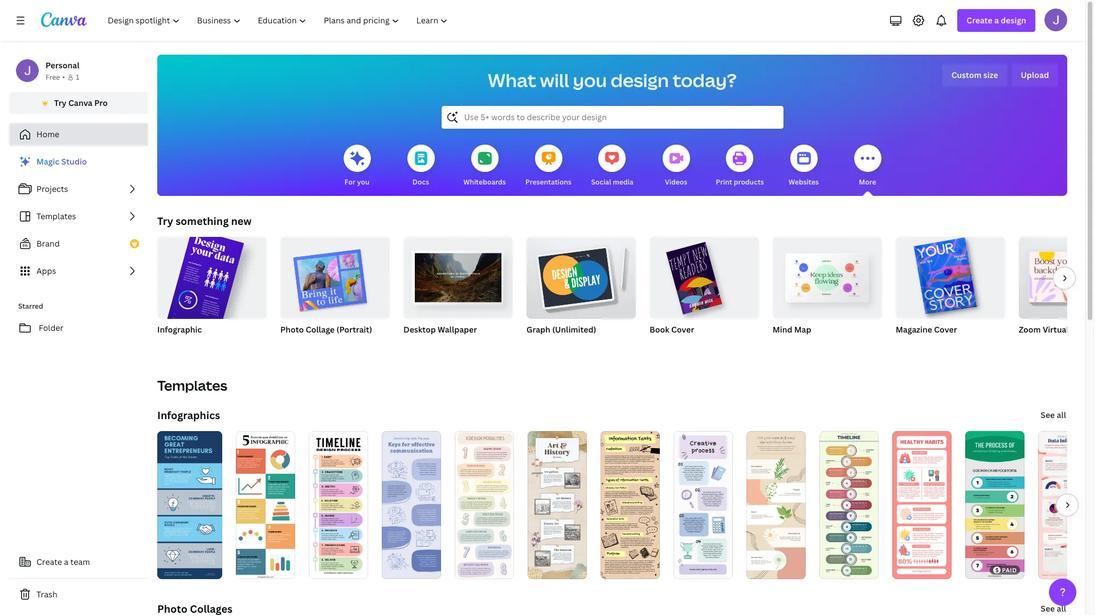 Task type: describe. For each thing, give the bounding box(es) containing it.
products
[[734, 177, 764, 187]]

size
[[984, 70, 998, 80]]

mind map
[[773, 324, 812, 335]]

custom size button
[[943, 64, 1007, 87]]

(portrait)
[[337, 324, 372, 335]]

websites button
[[789, 137, 819, 196]]

see for first see all link from the bottom of the page
[[1041, 604, 1055, 614]]

custom
[[952, 70, 982, 80]]

create a team button
[[9, 551, 148, 574]]

desktop wallpaper group
[[404, 233, 513, 350]]

social media button
[[591, 137, 634, 196]]

something
[[176, 214, 229, 228]]

try canva pro button
[[9, 92, 148, 114]]

virtual
[[1043, 324, 1069, 335]]

•
[[62, 72, 65, 82]]

projects
[[36, 184, 68, 194]]

all for first see all link from the bottom of the page
[[1057, 604, 1066, 614]]

upload
[[1021, 70, 1049, 80]]

1 vertical spatial design
[[611, 68, 669, 92]]

upload button
[[1012, 64, 1058, 87]]

social
[[591, 177, 611, 187]]

wallpaper
[[438, 324, 477, 335]]

whiteboards button
[[464, 137, 506, 196]]

custom size
[[952, 70, 998, 80]]

more button
[[854, 137, 882, 196]]

group for photo collage (portrait)
[[280, 233, 390, 319]]

book cover
[[650, 324, 694, 335]]

for you button
[[343, 137, 371, 196]]

graph
[[527, 324, 551, 335]]

studio
[[61, 156, 87, 167]]

home link
[[9, 123, 148, 146]]

Search search field
[[464, 107, 761, 128]]

templates inside list
[[36, 211, 76, 222]]

group for zoom virtual backgr
[[1019, 237, 1094, 319]]

group for mind map
[[773, 233, 882, 319]]

create for create a design
[[967, 15, 993, 26]]

infographic group
[[156, 229, 267, 374]]

graph (unlimited) group
[[527, 233, 636, 350]]

folder button
[[9, 317, 148, 340]]

800 × 2000 px button
[[157, 339, 217, 350]]

pro
[[94, 97, 108, 108]]

design inside dropdown button
[[1001, 15, 1027, 26]]

desktop wallpaper
[[404, 324, 477, 335]]

see all for 1st see all link
[[1041, 410, 1066, 421]]

videos
[[665, 177, 688, 187]]

brand
[[36, 238, 60, 249]]

apps
[[36, 266, 56, 276]]

1 see all link from the top
[[1040, 404, 1068, 427]]

for you
[[345, 177, 370, 187]]

magic studio link
[[9, 150, 148, 173]]

map
[[795, 324, 812, 335]]

try canva pro
[[54, 97, 108, 108]]

desktop
[[404, 324, 436, 335]]

starred
[[18, 302, 43, 311]]

magazine cover group
[[896, 233, 1005, 350]]

2 see all link from the top
[[1040, 598, 1068, 616]]

magic
[[36, 156, 59, 167]]

1 horizontal spatial you
[[573, 68, 607, 92]]

book cover group
[[650, 233, 759, 350]]

list containing magic studio
[[9, 150, 148, 283]]

cover for book cover
[[671, 324, 694, 335]]

for
[[345, 177, 356, 187]]

create for create a team
[[36, 557, 62, 568]]

social media
[[591, 177, 634, 187]]

apps link
[[9, 260, 148, 283]]

(unlimited)
[[552, 324, 596, 335]]

print
[[716, 177, 732, 187]]

projects link
[[9, 178, 148, 201]]

top level navigation element
[[100, 9, 458, 32]]

will
[[540, 68, 569, 92]]

print products button
[[716, 137, 764, 196]]

800
[[157, 339, 171, 349]]

magic studio
[[36, 156, 87, 167]]

group for desktop wallpaper
[[404, 233, 513, 319]]

group for graph (unlimited)
[[527, 233, 636, 319]]



Task type: vqa. For each thing, say whether or not it's contained in the screenshot.
DESIGN in 'Dropdown Button'
yes



Task type: locate. For each thing, give the bounding box(es) containing it.
2 see all from the top
[[1041, 604, 1066, 614]]

1 horizontal spatial cover
[[934, 324, 957, 335]]

whiteboards
[[464, 177, 506, 187]]

folder
[[39, 323, 63, 333]]

design up search search field
[[611, 68, 669, 92]]

canva
[[68, 97, 92, 108]]

design left jacob simon image
[[1001, 15, 1027, 26]]

try for try something new
[[157, 214, 173, 228]]

0 horizontal spatial ×
[[173, 339, 176, 349]]

0 vertical spatial try
[[54, 97, 66, 108]]

media
[[613, 177, 634, 187]]

print products
[[716, 177, 764, 187]]

try inside 'button'
[[54, 97, 66, 108]]

cover right "book"
[[671, 324, 694, 335]]

infographics
[[157, 409, 220, 422]]

a inside dropdown button
[[995, 15, 999, 26]]

1 see all from the top
[[1041, 410, 1066, 421]]

graph (unlimited)
[[527, 324, 596, 335]]

personal
[[46, 60, 79, 71]]

team
[[70, 557, 90, 568]]

templates down projects
[[36, 211, 76, 222]]

11
[[913, 339, 920, 349]]

0 vertical spatial all
[[1057, 410, 1066, 421]]

None search field
[[441, 106, 783, 129]]

a up size
[[995, 15, 999, 26]]

1 vertical spatial templates
[[157, 376, 227, 395]]

× inside the magazine cover 8.5 × 11 in
[[908, 339, 911, 349]]

0 horizontal spatial a
[[64, 557, 68, 568]]

what
[[488, 68, 536, 92]]

× inside infographic 800 × 2000 px
[[173, 339, 176, 349]]

0 horizontal spatial design
[[611, 68, 669, 92]]

presentations button
[[526, 137, 572, 196]]

infographic
[[157, 324, 202, 335]]

1 see from the top
[[1041, 410, 1055, 421]]

2 see from the top
[[1041, 604, 1055, 614]]

1 horizontal spatial templates
[[157, 376, 227, 395]]

home
[[36, 129, 59, 140]]

1 vertical spatial see all link
[[1040, 598, 1068, 616]]

a for team
[[64, 557, 68, 568]]

0 horizontal spatial create
[[36, 557, 62, 568]]

try left the canva at the left
[[54, 97, 66, 108]]

0 vertical spatial design
[[1001, 15, 1027, 26]]

group for magazine cover
[[896, 233, 1005, 319]]

see all link
[[1040, 404, 1068, 427], [1040, 598, 1068, 616]]

1 vertical spatial see all
[[1041, 604, 1066, 614]]

cover inside the magazine cover 8.5 × 11 in
[[934, 324, 957, 335]]

1 vertical spatial try
[[157, 214, 173, 228]]

magazine cover 8.5 × 11 in
[[896, 324, 957, 349]]

see
[[1041, 410, 1055, 421], [1041, 604, 1055, 614]]

zoom virtual backgr
[[1019, 324, 1094, 335]]

2 all from the top
[[1057, 604, 1066, 614]]

trash
[[36, 589, 57, 600]]

create left team
[[36, 557, 62, 568]]

free •
[[46, 72, 65, 82]]

1 × from the left
[[173, 339, 176, 349]]

0 vertical spatial create
[[967, 15, 993, 26]]

0 horizontal spatial you
[[357, 177, 370, 187]]

photo collage (portrait) group
[[280, 233, 390, 350]]

1 horizontal spatial create
[[967, 15, 993, 26]]

1 horizontal spatial a
[[995, 15, 999, 26]]

try something new
[[157, 214, 252, 228]]

photo collage (portrait)
[[280, 324, 372, 335]]

mind map group
[[773, 233, 882, 350]]

new
[[231, 214, 252, 228]]

0 vertical spatial see all
[[1041, 410, 1066, 421]]

videos button
[[663, 137, 690, 196]]

try left something
[[157, 214, 173, 228]]

create inside button
[[36, 557, 62, 568]]

group
[[156, 229, 267, 374], [280, 233, 390, 319], [404, 233, 513, 319], [527, 233, 636, 319], [650, 233, 759, 319], [773, 233, 882, 319], [896, 233, 1005, 319], [1019, 237, 1094, 319]]

px
[[197, 339, 205, 349]]

try for try canva pro
[[54, 97, 66, 108]]

1 vertical spatial a
[[64, 557, 68, 568]]

you right for
[[357, 177, 370, 187]]

docs button
[[407, 137, 435, 196]]

free
[[46, 72, 60, 82]]

zoom virtual background group
[[1019, 237, 1094, 350]]

collage
[[306, 324, 335, 335]]

magazine
[[896, 324, 932, 335]]

create up custom size
[[967, 15, 993, 26]]

group for infographic
[[156, 229, 267, 374]]

8.5
[[896, 339, 906, 349]]

0 vertical spatial a
[[995, 15, 999, 26]]

cover for magazine cover 8.5 × 11 in
[[934, 324, 957, 335]]

today?
[[673, 68, 737, 92]]

cover right magazine
[[934, 324, 957, 335]]

a for design
[[995, 15, 999, 26]]

see all
[[1041, 410, 1066, 421], [1041, 604, 1066, 614]]

1 all from the top
[[1057, 410, 1066, 421]]

0 horizontal spatial templates
[[36, 211, 76, 222]]

paid
[[1002, 567, 1017, 575]]

you right will
[[573, 68, 607, 92]]

2 × from the left
[[908, 339, 911, 349]]

you
[[573, 68, 607, 92], [357, 177, 370, 187]]

a inside button
[[64, 557, 68, 568]]

1 horizontal spatial design
[[1001, 15, 1027, 26]]

1 vertical spatial see
[[1041, 604, 1055, 614]]

all for 1st see all link
[[1057, 410, 1066, 421]]

websites
[[789, 177, 819, 187]]

mind
[[773, 324, 793, 335]]

infographic 800 × 2000 px
[[157, 324, 205, 349]]

0 horizontal spatial cover
[[671, 324, 694, 335]]

0 vertical spatial you
[[573, 68, 607, 92]]

more
[[859, 177, 876, 187]]

1 vertical spatial create
[[36, 557, 62, 568]]

a
[[995, 15, 999, 26], [64, 557, 68, 568]]

1 horizontal spatial try
[[157, 214, 173, 228]]

8.5 × 11 in button
[[896, 339, 939, 350]]

2 cover from the left
[[934, 324, 957, 335]]

presentations
[[526, 177, 572, 187]]

1 vertical spatial all
[[1057, 604, 1066, 614]]

in
[[921, 339, 928, 349]]

1
[[76, 72, 79, 82]]

infographics link
[[157, 409, 220, 422]]

group for book cover
[[650, 233, 759, 319]]

create
[[967, 15, 993, 26], [36, 557, 62, 568]]

× left 11
[[908, 339, 911, 349]]

cover
[[671, 324, 694, 335], [934, 324, 957, 335]]

list
[[9, 150, 148, 283]]

photo
[[280, 324, 304, 335]]

see for 1st see all link
[[1041, 410, 1055, 421]]

1 cover from the left
[[671, 324, 694, 335]]

create a team
[[36, 557, 90, 568]]

backgr
[[1071, 324, 1094, 335]]

create a design
[[967, 15, 1027, 26]]

try
[[54, 97, 66, 108], [157, 214, 173, 228]]

0 vertical spatial templates
[[36, 211, 76, 222]]

book
[[650, 324, 670, 335]]

what will you design today?
[[488, 68, 737, 92]]

folder link
[[9, 317, 148, 340]]

templates link
[[9, 205, 148, 228]]

1 horizontal spatial ×
[[908, 339, 911, 349]]

trash link
[[9, 584, 148, 606]]

brand link
[[9, 233, 148, 255]]

templates up the infographics
[[157, 376, 227, 395]]

cover inside group
[[671, 324, 694, 335]]

0 horizontal spatial try
[[54, 97, 66, 108]]

create a design button
[[958, 9, 1036, 32]]

a left team
[[64, 557, 68, 568]]

you inside for you button
[[357, 177, 370, 187]]

templates
[[36, 211, 76, 222], [157, 376, 227, 395]]

design
[[1001, 15, 1027, 26], [611, 68, 669, 92]]

docs
[[413, 177, 429, 187]]

zoom
[[1019, 324, 1041, 335]]

1 vertical spatial you
[[357, 177, 370, 187]]

0 vertical spatial see
[[1041, 410, 1055, 421]]

0 vertical spatial see all link
[[1040, 404, 1068, 427]]

× right 800
[[173, 339, 176, 349]]

see all for first see all link from the bottom of the page
[[1041, 604, 1066, 614]]

create inside dropdown button
[[967, 15, 993, 26]]

2000
[[178, 339, 196, 349]]

jacob simon image
[[1045, 9, 1068, 31]]



